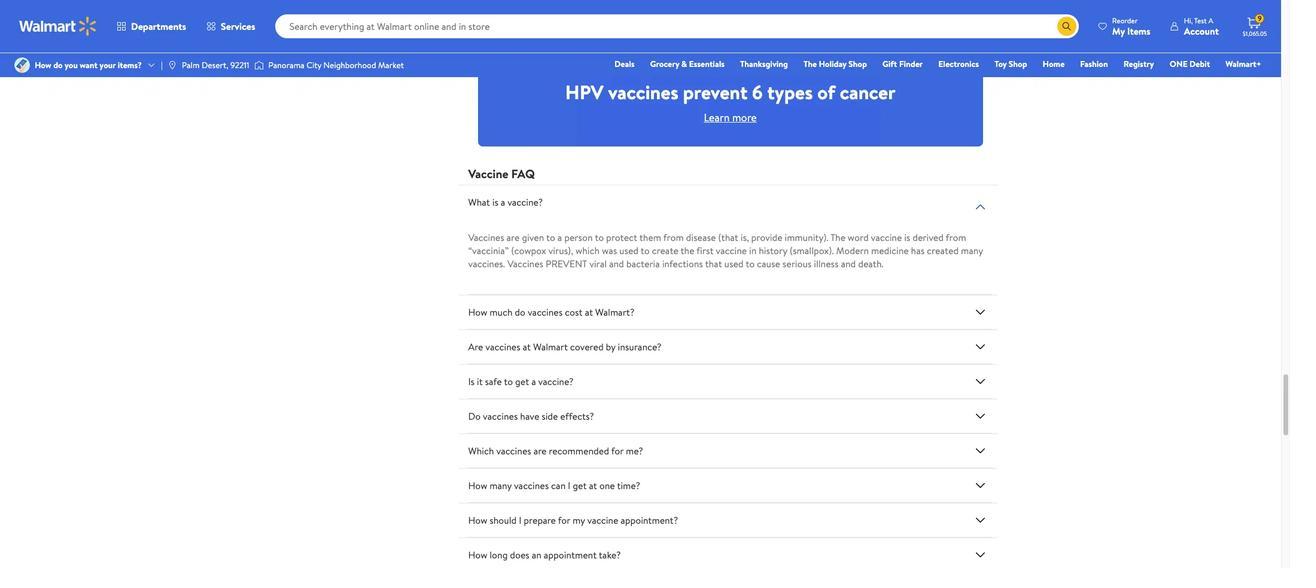 Task type: locate. For each thing, give the bounding box(es) containing it.
what is a vaccine?
[[468, 196, 543, 209]]

the left word
[[830, 231, 845, 244]]

to left create
[[641, 244, 650, 257]]

0 horizontal spatial used
[[619, 244, 638, 257]]

which vaccines are recommended for me? image
[[973, 444, 988, 458]]

many up should
[[490, 479, 512, 492]]

get
[[515, 375, 529, 388], [573, 479, 587, 492]]

0 vertical spatial for
[[611, 445, 624, 458]]

provide
[[751, 231, 782, 244]]

for
[[611, 445, 624, 458], [558, 514, 570, 527]]

0 horizontal spatial  image
[[14, 57, 30, 73]]

thanksgiving
[[740, 58, 788, 70]]

shop right holiday
[[849, 58, 867, 70]]

0 horizontal spatial a
[[501, 196, 505, 209]]

how much do vaccines cost at walmart? image
[[973, 305, 988, 320]]

grocery & essentials
[[650, 58, 725, 70]]

1 vertical spatial i
[[519, 514, 521, 527]]

you
[[65, 59, 78, 71]]

cause
[[757, 257, 780, 271]]

how should i prepare for my vaccine appointment? image
[[973, 513, 988, 528]]

panorama city neighborhood market
[[268, 59, 404, 71]]

1 horizontal spatial are
[[533, 445, 547, 458]]

0 vertical spatial many
[[961, 244, 983, 257]]

1 horizontal spatial many
[[961, 244, 983, 257]]

0 vertical spatial is
[[492, 196, 498, 209]]

at left one
[[589, 479, 597, 492]]

palm
[[182, 59, 200, 71]]

account
[[1184, 24, 1219, 37]]

medicine
[[871, 244, 909, 257]]

how many vaccines can i get at one time? image
[[973, 479, 988, 493]]

are
[[507, 231, 520, 244], [533, 445, 547, 458]]

2 learn more button from the left
[[752, 9, 812, 28]]

vaccine
[[468, 166, 508, 182]]

toy shop
[[995, 58, 1027, 70]]

vaccine? down walmart
[[538, 375, 574, 388]]

vaccine right word
[[871, 231, 902, 244]]

1 vertical spatial the
[[830, 231, 845, 244]]

2 horizontal spatial vaccine
[[871, 231, 902, 244]]

a
[[1208, 15, 1213, 25]]

is it safe to get a vaccine? image
[[973, 375, 988, 389]]

electronics link
[[933, 57, 984, 71]]

and right viral
[[609, 257, 624, 271]]

2 and from the left
[[841, 257, 856, 271]]

i right should
[[519, 514, 521, 527]]

do left you
[[53, 59, 63, 71]]

how left should
[[468, 514, 487, 527]]

1 vertical spatial vaccines
[[507, 257, 543, 271]]

2 horizontal spatial more
[[784, 13, 803, 25]]

1 horizontal spatial do
[[515, 306, 525, 319]]

services button
[[196, 12, 265, 41]]

used
[[619, 244, 638, 257], [724, 257, 744, 271]]

for for prepare
[[558, 514, 570, 527]]

1 horizontal spatial learn
[[704, 110, 730, 125]]

0 horizontal spatial from
[[663, 231, 684, 244]]

how for how much do vaccines cost at walmart?
[[468, 306, 487, 319]]

at right cost
[[585, 306, 593, 319]]

vaccine? down faq
[[507, 196, 543, 209]]

in
[[749, 244, 757, 257]]

market
[[378, 59, 404, 71]]

vaccines
[[468, 231, 504, 244], [507, 257, 543, 271]]

and
[[609, 257, 624, 271], [841, 257, 856, 271]]

0 horizontal spatial do
[[53, 59, 63, 71]]

(smallpox).
[[790, 244, 834, 257]]

1 horizontal spatial and
[[841, 257, 856, 271]]

of
[[817, 79, 835, 105]]

6
[[752, 79, 763, 105]]

thanksgiving link
[[735, 57, 793, 71]]

how left you
[[35, 59, 51, 71]]

learn more for "rsv vaccine. for adults sixty plus and pregnant women during weeks thirty two - thirty six. learn more." 'image' learn more button
[[492, 13, 533, 25]]

deals link
[[609, 57, 640, 71]]

0 vertical spatial i
[[568, 479, 570, 492]]

1 horizontal spatial vaccines
[[507, 257, 543, 271]]

how do you want your items?
[[35, 59, 142, 71]]

0 vertical spatial are
[[507, 231, 520, 244]]

how left "long"
[[468, 549, 487, 562]]

shop right toy
[[1009, 58, 1027, 70]]

is,
[[741, 231, 749, 244]]

a inside 'vaccines are given to a person to protect them from disease (that is, provide immunity). the word vaccine is derived from "vaccinia" (cowpox virus), which was used to create the first vaccine in history (smallpox). modern medicine has created many vaccines. vaccines prevent viral and bacteria infections that used to cause serious illness and death.'
[[558, 231, 562, 244]]

serious
[[782, 257, 812, 271]]

1 learn more button from the left
[[483, 9, 543, 28]]

which
[[576, 244, 600, 257]]

which vaccines are recommended for me?
[[468, 445, 643, 458]]

2 vertical spatial a
[[531, 375, 536, 388]]

1 vertical spatial a
[[558, 231, 562, 244]]

how down which
[[468, 479, 487, 492]]

home
[[1043, 58, 1065, 70]]

0 horizontal spatial the
[[804, 58, 817, 70]]

a right what
[[501, 196, 505, 209]]

 image
[[254, 59, 264, 71]]

are left given
[[507, 231, 520, 244]]

Walmart Site-Wide search field
[[275, 14, 1079, 38]]

to right given
[[546, 231, 555, 244]]

1 horizontal spatial  image
[[167, 60, 177, 70]]

to right person
[[595, 231, 604, 244]]

vaccine
[[871, 231, 902, 244], [716, 244, 747, 257], [587, 514, 618, 527]]

debit
[[1190, 58, 1210, 70]]

0 vertical spatial get
[[515, 375, 529, 388]]

0 horizontal spatial more
[[515, 13, 533, 25]]

1 horizontal spatial learn more
[[761, 13, 803, 25]]

hi, test a account
[[1184, 15, 1219, 37]]

for left me?
[[611, 445, 624, 458]]

vaccines down given
[[507, 257, 543, 271]]

9 $1,065.05
[[1243, 13, 1267, 38]]

one debit
[[1170, 58, 1210, 70]]

learn more button for "rsv vaccine. for adults sixty plus and pregnant women during weeks thirty two - thirty six. learn more." 'image'
[[483, 9, 543, 28]]

gift finder
[[882, 58, 923, 70]]

used right was
[[619, 244, 638, 257]]

1 horizontal spatial shop
[[1009, 58, 1027, 70]]

learn more button
[[483, 9, 543, 28], [752, 9, 812, 28]]

vaccines down deals
[[608, 79, 678, 105]]

2 learn more from the left
[[761, 13, 803, 25]]

0 horizontal spatial learn more button
[[483, 9, 543, 28]]

the left holiday
[[804, 58, 817, 70]]

to right safe
[[504, 375, 513, 388]]

vaccines right do
[[483, 410, 518, 423]]

derived
[[913, 231, 944, 244]]

get right can
[[573, 479, 587, 492]]

0 horizontal spatial are
[[507, 231, 520, 244]]

are inside 'vaccines are given to a person to protect them from disease (that is, provide immunity). the word vaccine is derived from "vaccinia" (cowpox virus), which was used to create the first vaccine in history (smallpox). modern medicine has created many vaccines. vaccines prevent viral and bacteria infections that used to cause serious illness and death.'
[[507, 231, 520, 244]]

1 learn more from the left
[[492, 13, 533, 25]]

 image
[[14, 57, 30, 73], [167, 60, 177, 70]]

for for recommended
[[611, 445, 624, 458]]

vaccines right which
[[496, 445, 531, 458]]

items
[[1127, 24, 1150, 37]]

learn more link
[[468, 0, 723, 43], [737, 0, 992, 43], [704, 110, 757, 125]]

how much do vaccines cost at walmart?
[[468, 306, 634, 319]]

how for how many vaccines can i get at one time?
[[468, 479, 487, 492]]

many right created on the right
[[961, 244, 983, 257]]

i
[[568, 479, 570, 492], [519, 514, 521, 527]]

a up do vaccines have side effects?
[[531, 375, 536, 388]]

my
[[1112, 24, 1125, 37]]

are down do vaccines have side effects?
[[533, 445, 547, 458]]

immunity).
[[785, 231, 828, 244]]

a left person
[[558, 231, 562, 244]]

is
[[492, 196, 498, 209], [904, 231, 910, 244]]

1 vertical spatial for
[[558, 514, 570, 527]]

1 horizontal spatial i
[[568, 479, 570, 492]]

1 horizontal spatial more
[[732, 110, 757, 125]]

city
[[306, 59, 321, 71]]

1 shop from the left
[[849, 58, 867, 70]]

the inside 'vaccines are given to a person to protect them from disease (that is, provide immunity). the word vaccine is derived from "vaccinia" (cowpox virus), which was used to create the first vaccine in history (smallpox). modern medicine has created many vaccines. vaccines prevent viral and bacteria infections that used to cause serious illness and death.'
[[830, 231, 845, 244]]

0 horizontal spatial i
[[519, 514, 521, 527]]

0 horizontal spatial and
[[609, 257, 624, 271]]

vaccine left in
[[716, 244, 747, 257]]

is right what
[[492, 196, 498, 209]]

to left cause
[[746, 257, 755, 271]]

registry
[[1124, 58, 1154, 70]]

and right illness
[[841, 257, 856, 271]]

bacteria
[[626, 257, 660, 271]]

2 horizontal spatial a
[[558, 231, 562, 244]]

how for how should i prepare for my vaccine appointment?
[[468, 514, 487, 527]]

how left 'much'
[[468, 306, 487, 319]]

walmart+ link
[[1220, 57, 1267, 71]]

registry link
[[1118, 57, 1159, 71]]

0 horizontal spatial learn
[[492, 13, 513, 25]]

get right safe
[[515, 375, 529, 388]]

 image left you
[[14, 57, 30, 73]]

do
[[53, 59, 63, 71], [515, 306, 525, 319]]

0 vertical spatial at
[[585, 306, 593, 319]]

0 horizontal spatial for
[[558, 514, 570, 527]]

do vaccines have side effects? image
[[973, 409, 988, 424]]

learn for shingles vaccine. for immunocompromised adults nineteen plus and adults fifty plus.  learn more. image
[[761, 13, 782, 25]]

i right can
[[568, 479, 570, 492]]

from right them at the top
[[663, 231, 684, 244]]

which
[[468, 445, 494, 458]]

1 horizontal spatial get
[[573, 479, 587, 492]]

many inside 'vaccines are given to a person to protect them from disease (that is, provide immunity). the word vaccine is derived from "vaccinia" (cowpox virus), which was used to create the first vaccine in history (smallpox). modern medicine has created many vaccines. vaccines prevent viral and bacteria infections that used to cause serious illness and death.'
[[961, 244, 983, 257]]

1 horizontal spatial learn more button
[[752, 9, 812, 28]]

your
[[100, 59, 116, 71]]

2 vertical spatial at
[[589, 479, 597, 492]]

safe
[[485, 375, 502, 388]]

vaccines up vaccines. at the top of the page
[[468, 231, 504, 244]]

created
[[927, 244, 959, 257]]

2 horizontal spatial learn
[[761, 13, 782, 25]]

deals
[[615, 58, 635, 70]]

learn for "rsv vaccine. for adults sixty plus and pregnant women during weeks thirty two - thirty six. learn more." 'image'
[[492, 13, 513, 25]]

used right that
[[724, 257, 744, 271]]

0 horizontal spatial learn more
[[492, 13, 533, 25]]

1 vertical spatial get
[[573, 479, 587, 492]]

do right 'much'
[[515, 306, 525, 319]]

for left my
[[558, 514, 570, 527]]

1 vertical spatial is
[[904, 231, 910, 244]]

 image right the |
[[167, 60, 177, 70]]

was
[[602, 244, 617, 257]]

from right derived
[[946, 231, 966, 244]]

is inside 'vaccines are given to a person to protect them from disease (that is, provide immunity). the word vaccine is derived from "vaccinia" (cowpox virus), which was used to create the first vaccine in history (smallpox). modern medicine has created many vaccines. vaccines prevent viral and bacteria infections that used to cause serious illness and death.'
[[904, 231, 910, 244]]

0 horizontal spatial shop
[[849, 58, 867, 70]]

&
[[681, 58, 687, 70]]

death.
[[858, 257, 884, 271]]

1 horizontal spatial from
[[946, 231, 966, 244]]

0 vertical spatial a
[[501, 196, 505, 209]]

1 horizontal spatial is
[[904, 231, 910, 244]]

vaccines inside hpv vaccines prevent 6 types of cancer learn more
[[608, 79, 678, 105]]

hi,
[[1184, 15, 1193, 25]]

vaccine right my
[[587, 514, 618, 527]]

is left has at top right
[[904, 231, 910, 244]]

0 horizontal spatial vaccines
[[468, 231, 504, 244]]

learn
[[492, 13, 513, 25], [761, 13, 782, 25], [704, 110, 730, 125]]

palm desert, 92211
[[182, 59, 249, 71]]

what is a vaccine? image
[[973, 200, 988, 214]]

vaccines
[[608, 79, 678, 105], [528, 306, 563, 319], [485, 341, 520, 354], [483, 410, 518, 423], [496, 445, 531, 458], [514, 479, 549, 492]]

gift
[[882, 58, 897, 70]]

are vaccines at walmart covered by insurance?
[[468, 341, 661, 354]]

vaccines right are
[[485, 341, 520, 354]]

 image for palm
[[167, 60, 177, 70]]

at left walmart
[[523, 341, 531, 354]]

finder
[[899, 58, 923, 70]]

vaccines for at
[[485, 341, 520, 354]]

cancer
[[840, 79, 895, 105]]

do
[[468, 410, 481, 423]]

how for how do you want your items?
[[35, 59, 51, 71]]

1 horizontal spatial the
[[830, 231, 845, 244]]

how
[[35, 59, 51, 71], [468, 306, 487, 319], [468, 479, 487, 492], [468, 514, 487, 527], [468, 549, 487, 562]]

1 horizontal spatial for
[[611, 445, 624, 458]]

1 vertical spatial vaccine?
[[538, 375, 574, 388]]

0 horizontal spatial many
[[490, 479, 512, 492]]

to
[[546, 231, 555, 244], [595, 231, 604, 244], [641, 244, 650, 257], [746, 257, 755, 271], [504, 375, 513, 388]]



Task type: vqa. For each thing, say whether or not it's contained in the screenshot.
the (that
yes



Task type: describe. For each thing, give the bounding box(es) containing it.
vaccines.
[[468, 257, 505, 271]]

learn more for shingles vaccine. for immunocompromised adults nineteen plus and adults fifty plus.  learn more. image's learn more button
[[761, 13, 803, 25]]

0 vertical spatial vaccine?
[[507, 196, 543, 209]]

0 vertical spatial the
[[804, 58, 817, 70]]

1 and from the left
[[609, 257, 624, 271]]

by
[[606, 341, 616, 354]]

0 horizontal spatial vaccine
[[587, 514, 618, 527]]

has
[[911, 244, 925, 257]]

walmart
[[533, 341, 568, 354]]

(that
[[718, 231, 738, 244]]

should
[[490, 514, 517, 527]]

1 vertical spatial many
[[490, 479, 512, 492]]

infections
[[662, 257, 703, 271]]

do vaccines have side effects?
[[468, 410, 594, 423]]

9
[[1258, 13, 1262, 23]]

toy shop link
[[989, 57, 1032, 71]]

2 shop from the left
[[1009, 58, 1027, 70]]

long
[[490, 549, 508, 562]]

services
[[221, 20, 255, 33]]

more inside hpv vaccines prevent 6 types of cancer learn more
[[732, 110, 757, 125]]

gift finder link
[[877, 57, 928, 71]]

faq
[[511, 166, 535, 182]]

viral
[[589, 257, 607, 271]]

92211
[[230, 59, 249, 71]]

learn more link up deals
[[468, 0, 723, 43]]

|
[[161, 59, 163, 71]]

effects?
[[560, 410, 594, 423]]

the holiday shop
[[804, 58, 867, 70]]

neighborhood
[[323, 59, 376, 71]]

1 horizontal spatial vaccine
[[716, 244, 747, 257]]

does
[[510, 549, 529, 562]]

how many vaccines can i get at one time?
[[468, 479, 640, 492]]

1 horizontal spatial used
[[724, 257, 744, 271]]

person
[[564, 231, 593, 244]]

one
[[599, 479, 615, 492]]

cost
[[565, 306, 583, 319]]

vaccines left cost
[[528, 306, 563, 319]]

walmart image
[[19, 17, 97, 36]]

vaccines for are
[[496, 445, 531, 458]]

vaccines are given to a person to protect them from disease (that is, provide immunity). the word vaccine is derived from "vaccinia" (cowpox virus), which was used to create the first vaccine in history (smallpox). modern medicine has created many vaccines. vaccines prevent viral and bacteria infections that used to cause serious illness and death.
[[468, 231, 983, 271]]

first
[[697, 244, 714, 257]]

modern
[[836, 244, 869, 257]]

appointment?
[[621, 514, 678, 527]]

more for shingles vaccine. for immunocompromised adults nineteen plus and adults fifty plus.  learn more. image
[[784, 13, 803, 25]]

prevent
[[546, 257, 587, 271]]

how long does an appointment take?
[[468, 549, 621, 562]]

home link
[[1037, 57, 1070, 71]]

 image for how
[[14, 57, 30, 73]]

hpv vaccines prevent six types of cancer. learn more. image
[[577, 57, 884, 147]]

search icon image
[[1062, 22, 1072, 31]]

it
[[477, 375, 483, 388]]

create
[[652, 244, 678, 257]]

panorama
[[268, 59, 304, 71]]

1 horizontal spatial a
[[531, 375, 536, 388]]

disease
[[686, 231, 716, 244]]

can
[[551, 479, 566, 492]]

prevent
[[683, 79, 748, 105]]

1 vertical spatial are
[[533, 445, 547, 458]]

prepare
[[524, 514, 556, 527]]

1 from from the left
[[663, 231, 684, 244]]

0 vertical spatial do
[[53, 59, 63, 71]]

one
[[1170, 58, 1188, 70]]

learn more link up gift
[[737, 0, 992, 43]]

more for "rsv vaccine. for adults sixty plus and pregnant women during weeks thirty two - thirty six. learn more." 'image'
[[515, 13, 533, 25]]

"vaccinia"
[[468, 244, 509, 257]]

one debit link
[[1164, 57, 1215, 71]]

covered
[[570, 341, 604, 354]]

are
[[468, 341, 483, 354]]

shingles vaccine. for immunocompromised adults nineteen plus and adults fifty plus.  learn more. image
[[927, 0, 992, 43]]

appointment
[[544, 549, 597, 562]]

learn inside hpv vaccines prevent 6 types of cancer learn more
[[704, 110, 730, 125]]

given
[[522, 231, 544, 244]]

vaccines for have
[[483, 410, 518, 423]]

grocery & essentials link
[[645, 57, 730, 71]]

walmart?
[[595, 306, 634, 319]]

vaccines left can
[[514, 479, 549, 492]]

learn more button for shingles vaccine. for immunocompromised adults nineteen plus and adults fifty plus.  learn more. image
[[752, 9, 812, 28]]

how long does an appointment take? image
[[973, 548, 988, 563]]

0 horizontal spatial get
[[515, 375, 529, 388]]

rsv vaccine. for adults sixty plus and pregnant women during weeks thirty two - thirty six. learn more. image
[[657, 0, 723, 43]]

the holiday shop link
[[798, 57, 872, 71]]

have
[[520, 410, 539, 423]]

reorder my items
[[1112, 15, 1150, 37]]

Search search field
[[275, 14, 1079, 38]]

2 from from the left
[[946, 231, 966, 244]]

my
[[573, 514, 585, 527]]

1 vertical spatial do
[[515, 306, 525, 319]]

is it safe to get a vaccine?
[[468, 375, 574, 388]]

is
[[468, 375, 475, 388]]

types
[[767, 79, 813, 105]]

desert,
[[202, 59, 228, 71]]

time?
[[617, 479, 640, 492]]

learn more link down prevent
[[704, 110, 757, 125]]

1 vertical spatial at
[[523, 341, 531, 354]]

protect
[[606, 231, 637, 244]]

toy
[[995, 58, 1007, 70]]

word
[[848, 231, 869, 244]]

vaccine faq
[[468, 166, 535, 182]]

reorder
[[1112, 15, 1138, 25]]

0 horizontal spatial is
[[492, 196, 498, 209]]

side
[[542, 410, 558, 423]]

walmart+
[[1226, 58, 1261, 70]]

me?
[[626, 445, 643, 458]]

hpv vaccines prevent 6 types of cancer learn more
[[565, 79, 895, 125]]

how for how long does an appointment take?
[[468, 549, 487, 562]]

them
[[639, 231, 661, 244]]

$1,065.05
[[1243, 29, 1267, 38]]

are vaccines at walmart covered by insurance? image
[[973, 340, 988, 354]]

departments button
[[107, 12, 196, 41]]

vaccines for prevent
[[608, 79, 678, 105]]

how should i prepare for my vaccine appointment?
[[468, 514, 678, 527]]

0 vertical spatial vaccines
[[468, 231, 504, 244]]

electronics
[[938, 58, 979, 70]]

test
[[1194, 15, 1207, 25]]

history
[[759, 244, 787, 257]]

departments
[[131, 20, 186, 33]]



